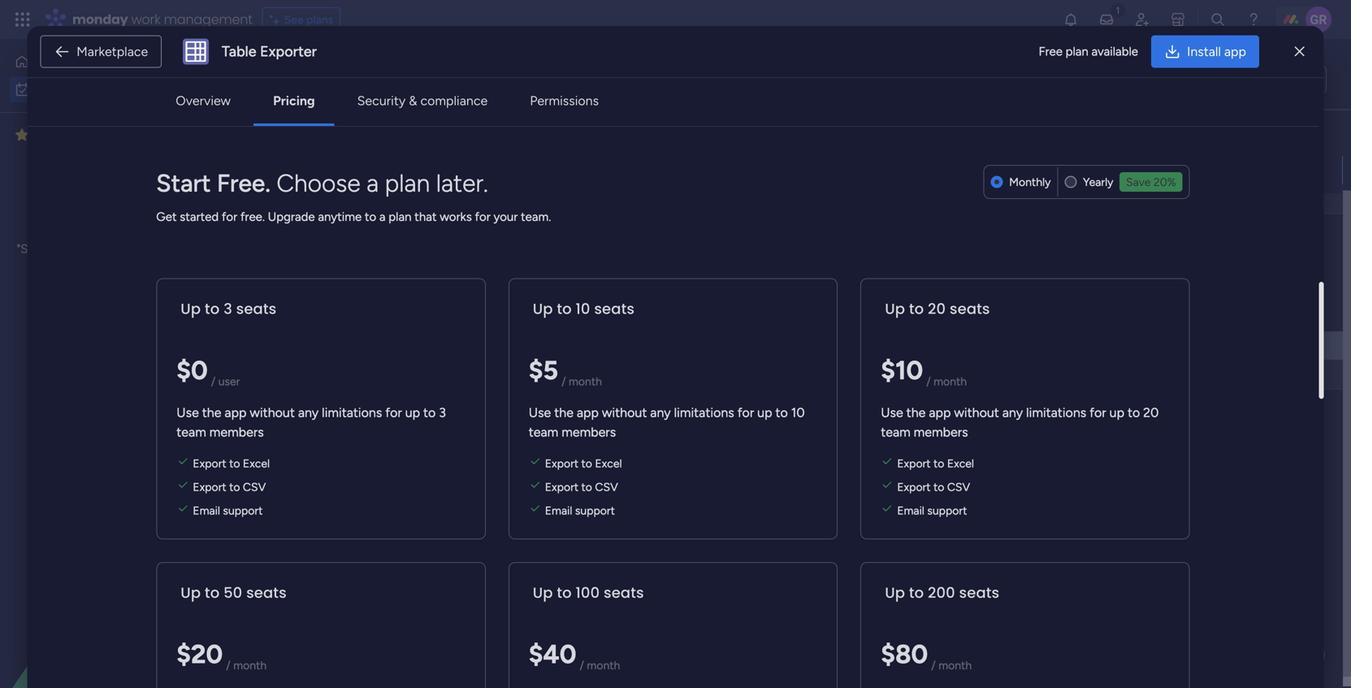 Task type: describe. For each thing, give the bounding box(es) containing it.
security & compliance button
[[344, 85, 501, 117]]

v2 star 2 image
[[15, 125, 28, 145]]

date
[[348, 540, 383, 561]]

/ for $40
[[580, 659, 584, 673]]

monday
[[72, 10, 128, 28]]

+
[[265, 193, 272, 206]]

$0
[[177, 355, 208, 386]]

management
[[865, 341, 932, 354]]

50
[[224, 583, 243, 603]]

excel for $0
[[243, 457, 270, 470]]

monthly
[[1010, 175, 1051, 189]]

excel for $5
[[595, 457, 622, 470]]

seats for $0
[[236, 299, 277, 319]]

choose
[[277, 168, 361, 198]]

compliance
[[421, 93, 488, 109]]

boards
[[107, 224, 145, 238]]

my
[[240, 61, 277, 98]]

app for $0
[[225, 405, 247, 421]]

overdue /
[[273, 130, 351, 151]]

upgrade
[[268, 210, 315, 224]]

up to 3 seats
[[181, 299, 277, 319]]

limitations for $0
[[322, 405, 382, 421]]

up for $5
[[758, 405, 773, 421]]

use the app without any limitations for up to 20 team members
[[881, 405, 1160, 440]]

20 inside the use the app without any limitations for up to 20 team members
[[1144, 405, 1160, 421]]

do
[[1289, 73, 1303, 87]]

any for $10
[[1003, 405, 1024, 421]]

$40
[[529, 639, 577, 670]]

$20
[[177, 639, 223, 670]]

use for $5
[[529, 405, 551, 421]]

email support for $5
[[545, 504, 615, 518]]

1 vertical spatial plan
[[385, 168, 430, 198]]

up to 100 seats
[[533, 583, 644, 603]]

marketplace
[[77, 44, 148, 59]]

export to csv for $5
[[545, 480, 618, 494]]

0 vertical spatial plan
[[1066, 44, 1089, 59]]

export to excel for $5
[[545, 457, 622, 470]]

get
[[156, 210, 177, 224]]

support for $5
[[575, 504, 615, 518]]

excel for $10
[[948, 457, 975, 470]]

$10
[[881, 355, 924, 386]]

notifications image
[[1063, 11, 1080, 28]]

to do list
[[1274, 73, 1320, 87]]

application logo image
[[183, 39, 209, 65]]

board
[[72, 242, 104, 256]]

board
[[883, 306, 913, 319]]

csv for $0
[[243, 480, 266, 494]]

to inside use the app without any limitations for up to 3 team members
[[424, 405, 436, 421]]

free plan available
[[1039, 44, 1139, 59]]

you
[[148, 242, 168, 256]]

up for $0
[[181, 299, 201, 319]]

export to csv for $10
[[898, 480, 971, 494]]

$5 / month
[[529, 355, 602, 388]]

any inside no favorite boards yet "star" any board so that you can easily access it later
[[50, 242, 69, 256]]

team for $5
[[529, 425, 559, 440]]

that inside no favorite boards yet "star" any board so that you can easily access it later
[[123, 242, 145, 256]]

overview button
[[163, 85, 244, 117]]

for for $10
[[1090, 405, 1107, 421]]

use the app without any limitations for up to 10 team members
[[529, 405, 805, 440]]

works
[[440, 210, 472, 224]]

month for $80
[[939, 659, 972, 673]]

up for $10
[[1110, 405, 1125, 421]]

members for $5
[[562, 425, 616, 440]]

next
[[273, 423, 305, 443]]

to inside the use the app without any limitations for up to 20 team members
[[1128, 405, 1141, 421]]

without for $5
[[602, 405, 647, 421]]

overdue
[[273, 130, 336, 151]]

100
[[576, 583, 600, 603]]

invite members image
[[1135, 11, 1151, 28]]

it
[[123, 260, 131, 275]]

easily
[[49, 260, 80, 275]]

2 vertical spatial a
[[335, 540, 345, 561]]

without for $10
[[955, 405, 1000, 421]]

user
[[218, 375, 240, 388]]

greg robinson image
[[1306, 7, 1332, 33]]

lottie animation element
[[0, 524, 207, 689]]

$80
[[881, 639, 929, 670]]

for for $0
[[386, 405, 402, 421]]

team for $0
[[177, 425, 206, 440]]

plans
[[307, 13, 333, 26]]

use the app without any limitations for up to 3 team members
[[177, 405, 446, 440]]

task
[[263, 164, 286, 178]]

up for $40
[[533, 583, 553, 603]]

/ for $5
[[562, 375, 566, 388]]

the for $10
[[907, 405, 926, 421]]

limitations for $10
[[1027, 405, 1087, 421]]

Filter dashboard by text search field
[[308, 128, 456, 154]]

favorites button
[[11, 121, 159, 149]]

10 inside use the app without any limitations for up to 10 team members
[[792, 405, 805, 421]]

anytime
[[318, 210, 362, 224]]

/ for $10
[[927, 375, 931, 388]]

monday marketplace image
[[1171, 11, 1187, 28]]

work
[[283, 61, 349, 98]]

the for $0
[[202, 405, 222, 421]]

20%
[[1154, 175, 1177, 189]]

table
[[222, 43, 257, 60]]

month for $5
[[569, 375, 602, 388]]

+ add item
[[265, 193, 321, 206]]

for for $5
[[738, 405, 755, 421]]

jan 23
[[1122, 164, 1153, 177]]

permissions
[[530, 93, 599, 109]]

any for $5
[[651, 405, 671, 421]]

home
[[36, 55, 67, 69]]

up to 20 seats
[[885, 299, 991, 319]]

export to csv for $0
[[193, 480, 266, 494]]

overview
[[176, 93, 231, 109]]

free.
[[241, 210, 265, 224]]

to do list button
[[1244, 67, 1328, 93]]

up for $5
[[533, 299, 553, 319]]

$5
[[529, 355, 559, 386]]

security & compliance
[[357, 93, 488, 109]]

install app
[[1188, 44, 1247, 59]]

1 horizontal spatial that
[[415, 210, 437, 224]]

work
[[131, 10, 161, 28]]

up to 10 seats
[[533, 299, 635, 319]]

available
[[1092, 44, 1139, 59]]

marketplace button
[[40, 35, 162, 68]]

use for $10
[[881, 405, 904, 421]]

to
[[1274, 73, 1287, 87]]

$80 / month
[[881, 639, 972, 673]]

project management
[[825, 341, 932, 354]]

pricing button
[[260, 85, 328, 117]]

get started for free. upgrade anytime to a plan that works for your team.
[[156, 210, 551, 224]]

save 20%
[[1127, 175, 1177, 189]]

0 horizontal spatial 20
[[928, 299, 946, 319]]

2 vertical spatial plan
[[389, 210, 412, 224]]

table exporter
[[222, 43, 317, 60]]

later.
[[436, 168, 488, 198]]



Task type: locate. For each thing, give the bounding box(es) containing it.
see plans button
[[262, 7, 341, 32]]

3 the from the left
[[907, 405, 926, 421]]

1 horizontal spatial without
[[602, 405, 647, 421]]

without for $0
[[250, 405, 295, 421]]

see plans
[[284, 13, 333, 26]]

week for this
[[306, 306, 345, 326]]

month inside $10 / month
[[934, 375, 967, 388]]

export to csv
[[193, 480, 266, 494], [545, 480, 618, 494], [898, 480, 971, 494]]

team inside use the app without any limitations for up to 3 team members
[[177, 425, 206, 440]]

excel down use the app without any limitations for up to 3 team members
[[243, 457, 270, 470]]

3 limitations from the left
[[1027, 405, 1087, 421]]

2 up from the left
[[758, 405, 773, 421]]

3 inside use the app without any limitations for up to 3 team members
[[439, 405, 446, 421]]

1 vertical spatial week
[[309, 423, 348, 443]]

0 horizontal spatial email support
[[193, 504, 263, 518]]

/ inside $10 / month
[[927, 375, 931, 388]]

plan right 'free' on the top of the page
[[1066, 44, 1089, 59]]

1 support from the left
[[223, 504, 263, 518]]

project management link
[[823, 332, 973, 360]]

month inside $5 / month
[[569, 375, 602, 388]]

limitations inside use the app without any limitations for up to 3 team members
[[322, 405, 382, 421]]

without down $5 / month
[[602, 405, 647, 421]]

1 team from the left
[[177, 425, 206, 440]]

2 the from the left
[[555, 405, 574, 421]]

3 use from the left
[[881, 405, 904, 421]]

1 horizontal spatial team
[[529, 425, 559, 440]]

0 horizontal spatial 10
[[576, 299, 591, 319]]

started
[[180, 210, 219, 224]]

up up project management link
[[885, 299, 906, 319]]

next week /
[[273, 423, 363, 443]]

excel down the use the app without any limitations for up to 20 team members at the right bottom
[[948, 457, 975, 470]]

team down $10
[[881, 425, 911, 440]]

up inside use the app without any limitations for up to 10 team members
[[758, 405, 773, 421]]

app for $10
[[929, 405, 951, 421]]

3 members from the left
[[914, 425, 969, 440]]

seats for $40
[[604, 583, 644, 603]]

without up next
[[250, 405, 295, 421]]

app inside use the app without any limitations for up to 3 team members
[[225, 405, 247, 421]]

team inside the use the app without any limitations for up to 20 team members
[[881, 425, 911, 440]]

0 vertical spatial 20
[[928, 299, 946, 319]]

up left 200
[[885, 583, 906, 603]]

1 vertical spatial 3
[[439, 405, 446, 421]]

/ right $5
[[562, 375, 566, 388]]

2 email support from the left
[[545, 504, 615, 518]]

2 excel from the left
[[595, 457, 622, 470]]

team for $10
[[881, 425, 911, 440]]

limitations
[[322, 405, 382, 421], [674, 405, 735, 421], [1027, 405, 1087, 421]]

0 horizontal spatial excel
[[243, 457, 270, 470]]

month right $10
[[934, 375, 967, 388]]

2 horizontal spatial use
[[881, 405, 904, 421]]

item
[[299, 193, 321, 206]]

any inside the use the app without any limitations for up to 20 team members
[[1003, 405, 1024, 421]]

for
[[222, 210, 237, 224], [475, 210, 491, 224], [386, 405, 402, 421], [738, 405, 755, 421], [1090, 405, 1107, 421]]

0 horizontal spatial export to excel
[[193, 457, 270, 470]]

for inside use the app without any limitations for up to 3 team members
[[386, 405, 402, 421]]

0 vertical spatial week
[[306, 306, 345, 326]]

install app button
[[1152, 35, 1260, 68]]

1 export to excel from the left
[[193, 457, 270, 470]]

/ right $10
[[927, 375, 931, 388]]

up left 100
[[533, 583, 553, 603]]

app down user
[[225, 405, 247, 421]]

$20 / month
[[177, 639, 267, 673]]

see
[[284, 13, 304, 26]]

2 email from the left
[[545, 504, 573, 518]]

up down can
[[181, 299, 201, 319]]

0 horizontal spatial members
[[210, 425, 264, 440]]

yet
[[148, 224, 167, 238]]

install
[[1188, 44, 1222, 59]]

app right install on the right of the page
[[1225, 44, 1247, 59]]

3 csv from the left
[[948, 480, 971, 494]]

1 horizontal spatial support
[[575, 504, 615, 518]]

save 20% button
[[1120, 172, 1183, 192]]

that left works
[[415, 210, 437, 224]]

v2 overdue deadline image
[[1087, 163, 1100, 178]]

exporter
[[260, 43, 317, 60]]

2 team from the left
[[529, 425, 559, 440]]

up up $5
[[533, 299, 553, 319]]

plan left works
[[389, 210, 412, 224]]

my work
[[240, 61, 349, 98]]

seats for $20
[[246, 583, 287, 603]]

1 horizontal spatial 10
[[792, 405, 805, 421]]

a up get started for free. upgrade anytime to a plan that works for your team.
[[367, 168, 379, 198]]

email for $10
[[898, 504, 925, 518]]

project
[[825, 341, 862, 354]]

month for $10
[[934, 375, 967, 388]]

2 use from the left
[[529, 405, 551, 421]]

add
[[275, 193, 296, 206]]

3 export to excel from the left
[[898, 457, 975, 470]]

0 horizontal spatial email
[[193, 504, 220, 518]]

excel down use the app without any limitations for up to 10 team members
[[595, 457, 622, 470]]

members inside use the app without any limitations for up to 3 team members
[[210, 425, 264, 440]]

app down $5 / month
[[577, 405, 599, 421]]

3 support from the left
[[928, 504, 968, 518]]

export to excel for $0
[[193, 457, 270, 470]]

month for $20
[[233, 659, 267, 673]]

use down $5
[[529, 405, 551, 421]]

/ right "this"
[[348, 306, 356, 326]]

no favorite boards yet "star" any board so that you can easily access it later
[[17, 224, 191, 275]]

the
[[202, 405, 222, 421], [555, 405, 574, 421], [907, 405, 926, 421]]

free.
[[217, 168, 271, 198]]

limitations inside the use the app without any limitations for up to 20 team members
[[1027, 405, 1087, 421]]

up inside the use the app without any limitations for up to 20 team members
[[1110, 405, 1125, 421]]

1 horizontal spatial export to csv
[[545, 480, 618, 494]]

members inside use the app without any limitations for up to 10 team members
[[562, 425, 616, 440]]

without
[[273, 540, 331, 561]]

month inside $40 / month
[[587, 659, 621, 673]]

can
[[171, 242, 191, 256]]

email support for $10
[[898, 504, 968, 518]]

1 csv from the left
[[243, 480, 266, 494]]

search everything image
[[1210, 11, 1227, 28]]

1 horizontal spatial email
[[545, 504, 573, 518]]

up for $20
[[181, 583, 201, 603]]

0 horizontal spatial that
[[123, 242, 145, 256]]

2 horizontal spatial export to csv
[[898, 480, 971, 494]]

up inside use the app without any limitations for up to 3 team members
[[405, 405, 420, 421]]

home link
[[10, 49, 198, 75]]

email for $5
[[545, 504, 573, 518]]

1 horizontal spatial csv
[[595, 480, 618, 494]]

members down $10 / month
[[914, 425, 969, 440]]

0 horizontal spatial without
[[250, 405, 295, 421]]

0 horizontal spatial up
[[405, 405, 420, 421]]

members for $0
[[210, 425, 264, 440]]

the down user
[[202, 405, 222, 421]]

support for $10
[[928, 504, 968, 518]]

/ right $20
[[226, 659, 231, 673]]

2 horizontal spatial team
[[881, 425, 911, 440]]

seats right 200
[[960, 583, 1000, 603]]

any
[[50, 242, 69, 256], [298, 405, 319, 421], [651, 405, 671, 421], [1003, 405, 1024, 421]]

2 export to excel from the left
[[545, 457, 622, 470]]

1 horizontal spatial email support
[[545, 504, 615, 518]]

$10 / month
[[881, 355, 967, 388]]

1 vertical spatial 10
[[792, 405, 805, 421]]

task 1
[[263, 164, 293, 178]]

members down user
[[210, 425, 264, 440]]

1 horizontal spatial 3
[[439, 405, 446, 421]]

up to 200 seats
[[885, 583, 1000, 603]]

help image
[[1246, 11, 1262, 28]]

up for $80
[[885, 583, 906, 603]]

1 horizontal spatial up
[[758, 405, 773, 421]]

without a date /
[[273, 540, 398, 561]]

0 horizontal spatial the
[[202, 405, 222, 421]]

/ for $80
[[932, 659, 936, 673]]

members inside the use the app without any limitations for up to 20 team members
[[914, 425, 969, 440]]

/ right overdue
[[340, 130, 347, 151]]

3 email support from the left
[[898, 504, 968, 518]]

so
[[107, 242, 120, 256]]

0 horizontal spatial 3
[[224, 299, 232, 319]]

lottie animation image
[[0, 524, 207, 689]]

use down $0
[[177, 405, 199, 421]]

/ right date
[[386, 540, 394, 561]]

seats
[[236, 299, 277, 319], [595, 299, 635, 319], [950, 299, 991, 319], [246, 583, 287, 603], [604, 583, 644, 603], [960, 583, 1000, 603]]

csv for $5
[[595, 480, 618, 494]]

update feed image
[[1099, 11, 1115, 28]]

2 horizontal spatial support
[[928, 504, 968, 518]]

limitations for $5
[[674, 405, 735, 421]]

1 horizontal spatial the
[[555, 405, 574, 421]]

seats for $5
[[595, 299, 635, 319]]

this
[[273, 306, 303, 326]]

seats up $5 / month
[[595, 299, 635, 319]]

use inside use the app without any limitations for up to 10 team members
[[529, 405, 551, 421]]

to inside use the app without any limitations for up to 10 team members
[[776, 405, 788, 421]]

2 horizontal spatial email support
[[898, 504, 968, 518]]

2 horizontal spatial up
[[1110, 405, 1125, 421]]

/ right $40
[[580, 659, 584, 673]]

up for $10
[[885, 299, 906, 319]]

use inside use the app without any limitations for up to 3 team members
[[177, 405, 199, 421]]

free
[[1039, 44, 1063, 59]]

0 horizontal spatial team
[[177, 425, 206, 440]]

1 use from the left
[[177, 405, 199, 421]]

1 vertical spatial a
[[380, 210, 386, 224]]

None search field
[[308, 128, 456, 154]]

later
[[134, 260, 158, 275]]

2 horizontal spatial the
[[907, 405, 926, 421]]

without inside the use the app without any limitations for up to 20 team members
[[955, 405, 1000, 421]]

1 horizontal spatial limitations
[[674, 405, 735, 421]]

team inside use the app without any limitations for up to 10 team members
[[529, 425, 559, 440]]

month inside $80 / month
[[939, 659, 972, 673]]

month for $40
[[587, 659, 621, 673]]

week right "this"
[[306, 306, 345, 326]]

week for next
[[309, 423, 348, 443]]

export to excel
[[193, 457, 270, 470], [545, 457, 622, 470], [898, 457, 975, 470]]

1 members from the left
[[210, 425, 264, 440]]

3 team from the left
[[881, 425, 911, 440]]

1 horizontal spatial use
[[529, 405, 551, 421]]

/ for $20
[[226, 659, 231, 673]]

2 csv from the left
[[595, 480, 618, 494]]

team down $5
[[529, 425, 559, 440]]

0 horizontal spatial export to csv
[[193, 480, 266, 494]]

app down $10 / month
[[929, 405, 951, 421]]

monday work management
[[72, 10, 253, 28]]

1 email support from the left
[[193, 504, 263, 518]]

3 export to csv from the left
[[898, 480, 971, 494]]

2 horizontal spatial csv
[[948, 480, 971, 494]]

app inside use the app without any limitations for up to 10 team members
[[577, 405, 599, 421]]

0 horizontal spatial csv
[[243, 480, 266, 494]]

"star"
[[17, 242, 47, 256]]

/ left user
[[211, 375, 216, 388]]

up
[[405, 405, 420, 421], [758, 405, 773, 421], [1110, 405, 1125, 421]]

0 horizontal spatial support
[[223, 504, 263, 518]]

1 horizontal spatial export to excel
[[545, 457, 622, 470]]

the down $10 / month
[[907, 405, 926, 421]]

app
[[1225, 44, 1247, 59], [225, 405, 247, 421], [577, 405, 599, 421], [929, 405, 951, 421]]

dapulse x slim image
[[1296, 42, 1305, 61]]

start
[[156, 168, 211, 198]]

0 vertical spatial that
[[415, 210, 437, 224]]

1 vertical spatial 20
[[1144, 405, 1160, 421]]

month
[[569, 375, 602, 388], [934, 375, 967, 388], [233, 659, 267, 673], [587, 659, 621, 673], [939, 659, 972, 673]]

1 limitations from the left
[[322, 405, 382, 421]]

1
[[288, 164, 293, 178]]

management
[[164, 10, 253, 28]]

1 excel from the left
[[243, 457, 270, 470]]

10
[[576, 299, 591, 319], [792, 405, 805, 421]]

for inside the use the app without any limitations for up to 20 team members
[[1090, 405, 1107, 421]]

favorite
[[60, 224, 104, 238]]

members
[[210, 425, 264, 440], [562, 425, 616, 440], [914, 425, 969, 440]]

2 horizontal spatial limitations
[[1027, 405, 1087, 421]]

/ right $80 on the bottom right
[[932, 659, 936, 673]]

team down $0
[[177, 425, 206, 440]]

up
[[181, 299, 201, 319], [533, 299, 553, 319], [885, 299, 906, 319], [181, 583, 201, 603], [533, 583, 553, 603], [885, 583, 906, 603]]

2 export to csv from the left
[[545, 480, 618, 494]]

2 without from the left
[[602, 405, 647, 421]]

2 horizontal spatial without
[[955, 405, 1000, 421]]

1 export to csv from the left
[[193, 480, 266, 494]]

month right $40
[[587, 659, 621, 673]]

home option
[[10, 49, 198, 75]]

without inside use the app without any limitations for up to 3 team members
[[250, 405, 295, 421]]

/ inside $80 / month
[[932, 659, 936, 673]]

the down $5 / month
[[555, 405, 574, 421]]

pricing
[[273, 93, 315, 109]]

list
[[1305, 73, 1320, 87]]

month inside $20 / month
[[233, 659, 267, 673]]

2 limitations from the left
[[674, 405, 735, 421]]

up to 50 seats
[[181, 583, 287, 603]]

200
[[928, 583, 956, 603]]

support for $0
[[223, 504, 263, 518]]

/ inside $20 / month
[[226, 659, 231, 673]]

1 vertical spatial that
[[123, 242, 145, 256]]

members for $10
[[914, 425, 969, 440]]

the inside the use the app without any limitations for up to 20 team members
[[907, 405, 926, 421]]

1 image
[[1111, 1, 1126, 19]]

app inside the use the app without any limitations for up to 20 team members
[[929, 405, 951, 421]]

1 the from the left
[[202, 405, 222, 421]]

week right next
[[309, 423, 348, 443]]

seats for $10
[[950, 299, 991, 319]]

2 horizontal spatial email
[[898, 504, 925, 518]]

for inside use the app without any limitations for up to 10 team members
[[738, 405, 755, 421]]

select product image
[[15, 11, 31, 28]]

export to excel for $10
[[898, 457, 975, 470]]

permissions button
[[517, 85, 612, 117]]

/ right next
[[351, 423, 359, 443]]

support
[[223, 504, 263, 518], [575, 504, 615, 518], [928, 504, 968, 518]]

$0 / user
[[177, 355, 240, 388]]

the inside use the app without any limitations for up to 10 team members
[[555, 405, 574, 421]]

any for $0
[[298, 405, 319, 421]]

yearly
[[1084, 175, 1114, 189]]

20
[[928, 299, 946, 319], [1144, 405, 1160, 421]]

0 horizontal spatial use
[[177, 405, 199, 421]]

no
[[41, 224, 57, 238]]

email support for $0
[[193, 504, 263, 518]]

month right $20
[[233, 659, 267, 673]]

use for $0
[[177, 405, 199, 421]]

without down $10 / month
[[955, 405, 1000, 421]]

team.
[[521, 210, 551, 224]]

2 horizontal spatial members
[[914, 425, 969, 440]]

1 without from the left
[[250, 405, 295, 421]]

a left date
[[335, 540, 345, 561]]

seats right the 50
[[246, 583, 287, 603]]

/ for $0
[[211, 375, 216, 388]]

any inside use the app without any limitations for up to 10 team members
[[651, 405, 671, 421]]

email for $0
[[193, 504, 220, 518]]

month right $80 on the bottom right
[[939, 659, 972, 673]]

use down $10
[[881, 405, 904, 421]]

2 horizontal spatial export to excel
[[898, 457, 975, 470]]

2 horizontal spatial excel
[[948, 457, 975, 470]]

/ inside $0 / user
[[211, 375, 216, 388]]

0 vertical spatial a
[[367, 168, 379, 198]]

a right anytime
[[380, 210, 386, 224]]

3 without from the left
[[955, 405, 1000, 421]]

use inside the use the app without any limitations for up to 20 team members
[[881, 405, 904, 421]]

csv for $10
[[948, 480, 971, 494]]

0 horizontal spatial limitations
[[322, 405, 382, 421]]

1 horizontal spatial members
[[562, 425, 616, 440]]

up left the 50
[[181, 583, 201, 603]]

a
[[367, 168, 379, 198], [380, 210, 386, 224], [335, 540, 345, 561]]

start free. choose a plan later.
[[156, 168, 488, 198]]

1 up from the left
[[405, 405, 420, 421]]

3 up from the left
[[1110, 405, 1125, 421]]

1 email from the left
[[193, 504, 220, 518]]

2 members from the left
[[562, 425, 616, 440]]

1 horizontal spatial 20
[[1144, 405, 1160, 421]]

plan down filter dashboard by text search field
[[385, 168, 430, 198]]

the for $5
[[555, 405, 574, 421]]

/ for overdue
[[340, 130, 347, 151]]

seats right 100
[[604, 583, 644, 603]]

/ inside $40 / month
[[580, 659, 584, 673]]

app inside button
[[1225, 44, 1247, 59]]

favorites
[[35, 127, 89, 143]]

that up it
[[123, 242, 145, 256]]

to
[[365, 210, 377, 224], [205, 299, 220, 319], [557, 299, 572, 319], [910, 299, 924, 319], [424, 405, 436, 421], [776, 405, 788, 421], [1128, 405, 1141, 421], [229, 457, 240, 470], [582, 457, 593, 470], [934, 457, 945, 470], [229, 480, 240, 494], [582, 480, 593, 494], [934, 480, 945, 494], [205, 583, 220, 603], [557, 583, 572, 603], [910, 583, 924, 603]]

3 excel from the left
[[948, 457, 975, 470]]

3
[[224, 299, 232, 319], [439, 405, 446, 421]]

3 email from the left
[[898, 504, 925, 518]]

/ inside $5 / month
[[562, 375, 566, 388]]

23
[[1142, 164, 1153, 177]]

app for $5
[[577, 405, 599, 421]]

without inside use the app without any limitations for up to 10 team members
[[602, 405, 647, 421]]

members down $5 / month
[[562, 425, 616, 440]]

seats right board
[[950, 299, 991, 319]]

up for $0
[[405, 405, 420, 421]]

&
[[409, 93, 417, 109]]

seats for $80
[[960, 583, 1000, 603]]

any inside use the app without any limitations for up to 3 team members
[[298, 405, 319, 421]]

the inside use the app without any limitations for up to 3 team members
[[202, 405, 222, 421]]

0 vertical spatial 10
[[576, 299, 591, 319]]

month right $5
[[569, 375, 602, 388]]

access
[[83, 260, 120, 275]]

seats up user
[[236, 299, 277, 319]]

1 horizontal spatial excel
[[595, 457, 622, 470]]

0 vertical spatial 3
[[224, 299, 232, 319]]

limitations inside use the app without any limitations for up to 10 team members
[[674, 405, 735, 421]]

2 support from the left
[[575, 504, 615, 518]]

your
[[494, 210, 518, 224]]

this week /
[[273, 306, 360, 326]]



Task type: vqa. For each thing, say whether or not it's contained in the screenshot.


